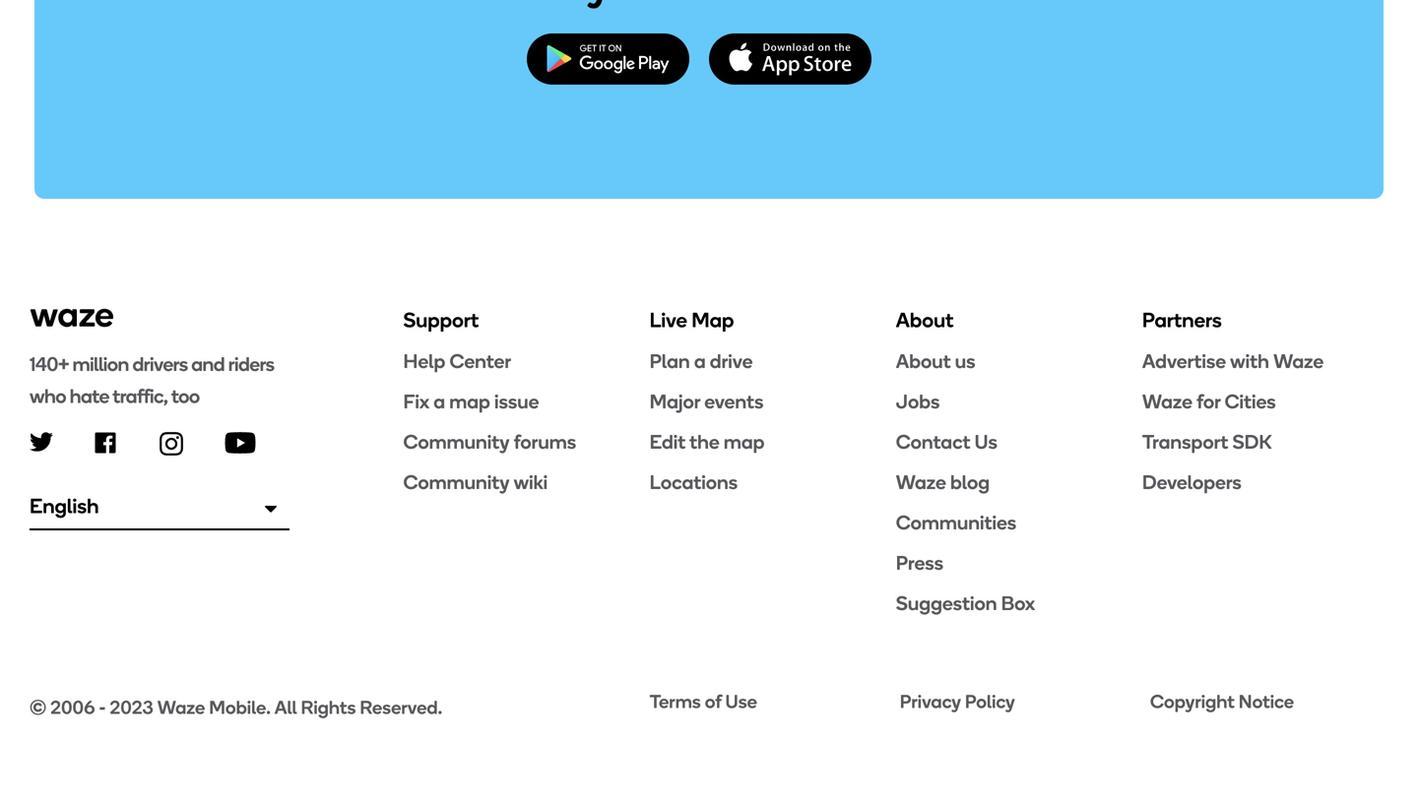 Task type: describe. For each thing, give the bounding box(es) containing it.
waze right the with
[[1274, 350, 1324, 373]]

community for community wiki
[[403, 471, 510, 495]]

about for about us
[[896, 350, 951, 373]]

copyright notice link
[[1150, 691, 1389, 715]]

map for a
[[449, 390, 490, 414]]

live map
[[650, 308, 734, 333]]

jobs link
[[896, 389, 1142, 415]]

hate
[[70, 384, 109, 408]]

major
[[650, 390, 700, 414]]

live
[[650, 308, 687, 333]]

©
[[30, 697, 46, 720]]

terms of use
[[650, 691, 757, 714]]

waze for cities link
[[1142, 389, 1389, 415]]

events
[[705, 390, 764, 414]]

plan
[[650, 350, 690, 373]]

major events
[[650, 390, 764, 414]]

waze blog link
[[896, 470, 1142, 496]]

communities
[[896, 511, 1017, 535]]

issue
[[495, 390, 539, 414]]

reserved.
[[360, 697, 443, 720]]

english
[[30, 494, 99, 519]]

contact us
[[896, 431, 998, 454]]

map
[[692, 308, 734, 333]]

suggestion box
[[896, 592, 1035, 616]]

for
[[1197, 390, 1221, 414]]

help
[[403, 350, 446, 373]]

sdk
[[1233, 431, 1272, 454]]

and
[[191, 352, 225, 376]]

use
[[725, 691, 757, 714]]

140+ million drivers and riders who hate traffic, too
[[30, 352, 274, 408]]

with
[[1230, 350, 1270, 373]]

drivers
[[132, 352, 188, 376]]

locations
[[650, 471, 738, 495]]

communities link
[[896, 510, 1142, 536]]

contact
[[896, 431, 971, 454]]

us
[[975, 431, 998, 454]]

facebook image
[[95, 432, 116, 454]]

suggestion box link
[[896, 591, 1142, 617]]

policy
[[965, 691, 1015, 714]]

twitter link
[[30, 432, 53, 452]]

center
[[450, 350, 511, 373]]

copyright
[[1150, 691, 1235, 714]]

the
[[690, 431, 720, 454]]

waze right 2023
[[157, 697, 205, 720]]

instagram link
[[160, 432, 183, 456]]

locations link
[[650, 470, 896, 496]]

press link
[[896, 551, 1142, 576]]

waze blog
[[896, 471, 990, 495]]

map for the
[[724, 431, 765, 454]]

a for plan
[[694, 350, 706, 373]]

fix a map issue link
[[403, 389, 650, 415]]

youtube image
[[225, 432, 256, 454]]

privacy policy link
[[900, 691, 1139, 715]]

community wiki link
[[403, 470, 650, 496]]

privacy
[[900, 691, 961, 714]]

a for fix
[[434, 390, 445, 414]]

community wiki
[[403, 471, 548, 495]]

english link
[[30, 484, 290, 531]]

edit
[[650, 431, 686, 454]]

of
[[705, 691, 722, 714]]

privacy policy
[[900, 691, 1015, 714]]

support
[[403, 308, 479, 333]]

fix
[[403, 390, 430, 414]]



Task type: vqa. For each thing, say whether or not it's contained in the screenshot.


Task type: locate. For each thing, give the bounding box(es) containing it.
1 vertical spatial map
[[724, 431, 765, 454]]

about us
[[896, 350, 976, 373]]

help center link
[[403, 349, 650, 374]]

map
[[449, 390, 490, 414], [724, 431, 765, 454]]

press
[[896, 552, 944, 575]]

advertise
[[1142, 350, 1226, 373]]

waze down contact
[[896, 471, 946, 495]]

transport
[[1142, 431, 1229, 454]]

box
[[1001, 592, 1035, 616]]

jobs
[[896, 390, 940, 414]]

community forums link
[[403, 430, 650, 455]]

0 vertical spatial about
[[896, 308, 954, 333]]

who
[[30, 384, 66, 408]]

twitter image
[[30, 432, 53, 452]]

plan a drive link
[[650, 349, 896, 374]]

partners
[[1142, 308, 1222, 333]]

transport sdk link
[[1142, 430, 1389, 455]]

all
[[275, 697, 297, 720]]

map inside fix a map issue link
[[449, 390, 490, 414]]

waze left "for"
[[1142, 390, 1193, 414]]

blog
[[950, 471, 990, 495]]

1 community from the top
[[403, 431, 510, 454]]

1 horizontal spatial map
[[724, 431, 765, 454]]

mobile.
[[209, 697, 271, 720]]

1 about from the top
[[896, 308, 954, 333]]

facebook link
[[95, 432, 116, 454]]

terms of use link
[[650, 691, 888, 715]]

community forums
[[403, 431, 576, 454]]

2023
[[110, 697, 153, 720]]

developers
[[1142, 471, 1242, 495]]

about for about
[[896, 308, 954, 333]]

1 vertical spatial community
[[403, 471, 510, 495]]

drive
[[710, 350, 753, 373]]

riders
[[228, 352, 274, 376]]

edit the map link
[[650, 430, 896, 455]]

community inside community wiki link
[[403, 471, 510, 495]]

a
[[694, 350, 706, 373], [434, 390, 445, 414]]

cities
[[1225, 390, 1276, 414]]

0 horizontal spatial a
[[434, 390, 445, 414]]

1 vertical spatial a
[[434, 390, 445, 414]]

million
[[73, 352, 129, 376]]

community down "fix a map issue" on the left
[[403, 431, 510, 454]]

contact us link
[[896, 430, 1142, 455]]

suggestion
[[896, 592, 997, 616]]

community down community forums
[[403, 471, 510, 495]]

about up about us
[[896, 308, 954, 333]]

transport sdk
[[1142, 431, 1272, 454]]

terms
[[650, 691, 701, 714]]

about
[[896, 308, 954, 333], [896, 350, 951, 373]]

help center
[[403, 350, 511, 373]]

wiki
[[514, 471, 548, 495]]

2 about from the top
[[896, 350, 951, 373]]

a right "plan"
[[694, 350, 706, 373]]

copyright notice
[[1150, 691, 1294, 714]]

too
[[171, 384, 200, 408]]

community
[[403, 431, 510, 454], [403, 471, 510, 495]]

advertise with waze link
[[1142, 349, 1389, 374]]

us
[[955, 350, 976, 373]]

map right the
[[724, 431, 765, 454]]

advertise with waze
[[1142, 350, 1324, 373]]

0 vertical spatial a
[[694, 350, 706, 373]]

caret down image
[[265, 499, 277, 519]]

plan a drive
[[650, 350, 753, 373]]

1 vertical spatial about
[[896, 350, 951, 373]]

community for community forums
[[403, 431, 510, 454]]

waze
[[1274, 350, 1324, 373], [1142, 390, 1193, 414], [896, 471, 946, 495], [157, 697, 205, 720]]

0 horizontal spatial map
[[449, 390, 490, 414]]

-
[[99, 697, 106, 720]]

2006
[[50, 697, 95, 720]]

notice
[[1239, 691, 1294, 714]]

2 community from the top
[[403, 471, 510, 495]]

developers link
[[1142, 470, 1389, 496]]

edit the map
[[650, 431, 765, 454]]

waze for cities
[[1142, 390, 1276, 414]]

about up jobs
[[896, 350, 951, 373]]

instagram image
[[160, 432, 183, 456]]

youtube link
[[225, 432, 256, 454]]

rights
[[301, 697, 356, 720]]

forums
[[514, 431, 576, 454]]

fix a map issue
[[403, 390, 539, 414]]

a right fix
[[434, 390, 445, 414]]

© 2006 - 2023 waze mobile. all rights reserved.
[[30, 697, 443, 720]]

about us link
[[896, 349, 1142, 374]]

{{ data.sidebar.logolink.text }} image
[[30, 307, 114, 329]]

map down the center
[[449, 390, 490, 414]]

1 horizontal spatial a
[[694, 350, 706, 373]]

0 vertical spatial community
[[403, 431, 510, 454]]

traffic,
[[113, 384, 168, 408]]

major events link
[[650, 389, 896, 415]]

0 vertical spatial map
[[449, 390, 490, 414]]



